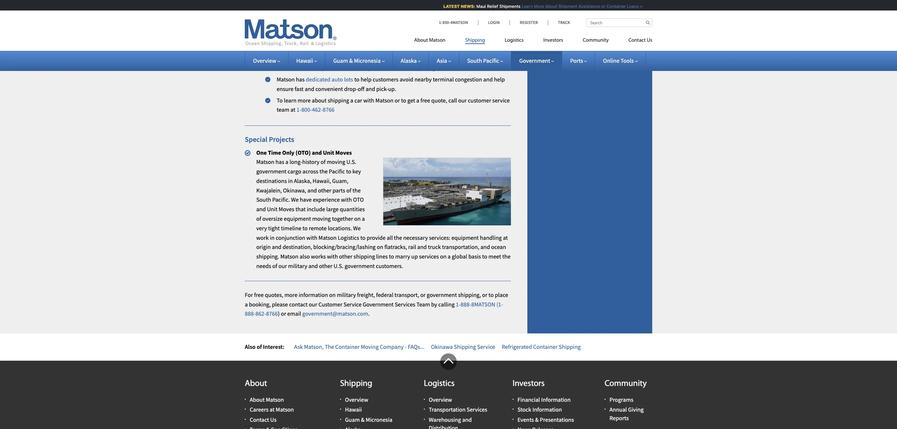 Task type: locate. For each thing, give the bounding box(es) containing it.
community up the 'programs' link
[[605, 380, 647, 389]]

0 vertical spatial vehicle
[[304, 43, 322, 51]]

1 horizontal spatial contact us link
[[619, 35, 652, 48]]

0 vertical spatial auto
[[323, 53, 334, 60]]

about
[[541, 4, 553, 9], [414, 38, 428, 43], [245, 380, 267, 389], [250, 396, 265, 404]]

at
[[291, 106, 296, 114], [503, 234, 508, 241], [270, 406, 275, 414]]

1 horizontal spatial we
[[353, 224, 361, 232]]

unit right (oto)
[[323, 149, 334, 156]]

community
[[583, 38, 609, 43], [605, 380, 647, 389]]

862-
[[256, 310, 266, 318]]

contact down "careers"
[[250, 416, 269, 424]]

maui
[[472, 4, 482, 9]]

1 vertical spatial customer
[[468, 96, 491, 104]]

of right also
[[257, 343, 262, 351]]

other up experience on the left of page
[[318, 187, 331, 194]]

locations.
[[328, 224, 352, 232]]

matson down the 'device.'
[[335, 43, 353, 51]]

0 horizontal spatial moves
[[279, 206, 294, 213]]

0 vertical spatial investors
[[544, 38, 563, 43]]

equipment down the that
[[284, 215, 311, 223]]

None search field
[[587, 18, 652, 27]]

about matson link for shipping link on the right top
[[414, 35, 455, 48]]

1-
[[439, 20, 443, 25], [297, 106, 301, 114], [456, 301, 461, 308]]

or down up.
[[395, 96, 400, 104]]

shipments
[[495, 4, 516, 9]]

(1- 888-862-8766
[[245, 301, 503, 318]]

0 horizontal spatial overview link
[[253, 57, 280, 64]]

about matson link up careers at matson link
[[250, 396, 284, 404]]

1 vertical spatial hawaii link
[[345, 406, 362, 414]]

government up destinations
[[256, 168, 287, 175]]

auto up "convenient"
[[332, 76, 343, 83]]

overview inside overview transportation services warehousing and distribution
[[429, 396, 452, 404]]

0 horizontal spatial at
[[270, 406, 275, 414]]

terminal
[[433, 76, 454, 83]]

overview link
[[253, 57, 280, 64], [345, 396, 368, 404], [429, 396, 452, 404]]

1 vertical spatial at
[[503, 234, 508, 241]]

moving up 'remote'
[[312, 215, 331, 223]]

& inside financial information stock information events & presentations
[[535, 416, 539, 424]]

1 vertical spatial pick-
[[376, 85, 388, 93]]

1 horizontal spatial logistics
[[424, 380, 455, 389]]

0 horizontal spatial for
[[345, 53, 352, 60]]

annual
[[610, 406, 627, 414]]

a left car
[[350, 96, 353, 104]]

vehicles
[[442, 22, 462, 30]]

information up stock information link
[[541, 396, 571, 404]]

lots inside with matson offers peace of mind with on-time arrivals, helpful customer service, dedicated auto lots for easy drop-off and pick-up, and
[[335, 53, 344, 60]]

0 vertical spatial for
[[345, 53, 352, 60]]

customer inside to learn more about shipping a car with matson or to get a free quote, call our customer service team at
[[468, 96, 491, 104]]

government down federal
[[363, 301, 394, 308]]

the right all
[[394, 234, 402, 241]]

0 vertical spatial about matson link
[[414, 35, 455, 48]]

reports
[[610, 414, 629, 422]]

1 horizontal spatial overview
[[345, 396, 368, 404]]

of right parts
[[347, 187, 351, 194]]

moves down the pacific.
[[279, 206, 294, 213]]

overview
[[253, 57, 276, 64], [345, 396, 368, 404], [429, 396, 452, 404]]

information
[[541, 396, 571, 404], [533, 406, 562, 414]]

customer inside with matson offers peace of mind with on-time arrivals, helpful customer service, dedicated auto lots for easy drop-off and pick-up, and
[[478, 43, 501, 51]]

1 horizontal spatial hawaii link
[[345, 406, 362, 414]]

we down okinawa,
[[291, 196, 299, 204]]

0 vertical spatial free
[[421, 96, 430, 104]]

1-888-8matson link
[[456, 301, 495, 308]]

cargo
[[288, 168, 301, 175]]

drop- inside with matson offers peace of mind with on-time arrivals, helpful customer service, dedicated auto lots for easy drop-off and pick-up, and
[[366, 53, 379, 60]]

any
[[322, 32, 331, 39]]

unit inside matson has a long-history of moving u.s. government cargo across the pacific to key destinations in alaska, hawaii, guam, kwajalein, okinawa, and other parts of the south pacific. we have experience with oto and unit moves that include large quantities of oversize equipment moving together on a very tight timeline to remote locations. we work in conjunction with matson logistics to provide all the necessary services: equipment handling at origin and destination, blocking/bracing/lashing on flatracks, rail and truck transportation, and ocean shipping. matson also works with other shipping lines to marry up services on a global basis to meet the needs of our military and other u.s. government customers.
[[267, 206, 278, 213]]

micronesia
[[354, 57, 381, 64], [366, 416, 393, 424]]

0 horizontal spatial government
[[363, 301, 394, 308]]

unit
[[323, 149, 334, 156], [267, 206, 278, 213]]

0 vertical spatial community
[[583, 38, 609, 43]]

overview inside overview hawaii guam & micronesia
[[345, 396, 368, 404]]

1 vertical spatial us
[[270, 416, 277, 424]]

logistics down backtop image
[[424, 380, 455, 389]]

matson down up.
[[376, 96, 394, 104]]

0 vertical spatial off
[[379, 53, 386, 60]]

shipping inside shipping link
[[465, 38, 485, 43]]

a down 'anywhere,'
[[300, 43, 303, 51]]

at up ocean
[[503, 234, 508, 241]]

overview transportation services warehousing and distribution
[[429, 396, 487, 429]]

more inside to learn more about shipping a car with matson or to get a free quote, call our customer service team at
[[298, 96, 311, 104]]

has inside matson has a long-history of moving u.s. government cargo across the pacific to key destinations in alaska, hawaii, guam, kwajalein, okinawa, and other parts of the south pacific. we have experience with oto and unit moves that include large quantities of oversize equipment moving together on a very tight timeline to remote locations. we work in conjunction with matson logistics to provide all the necessary services: equipment handling at origin and destination, blocking/bracing/lashing on flatracks, rail and truck transportation, and ocean shipping. matson also works with other shipping lines to marry up services on a global basis to meet the needs of our military and other u.s. government customers.
[[276, 158, 284, 166]]

our down shipping.
[[279, 262, 287, 270]]

logistics
[[505, 38, 524, 43], [338, 234, 359, 241], [424, 380, 455, 389]]

0 vertical spatial has
[[296, 76, 305, 83]]

at down learn
[[291, 106, 296, 114]]

place
[[495, 291, 508, 299]]

okinawa,
[[283, 187, 306, 194]]

1 horizontal spatial at
[[291, 106, 296, 114]]

global
[[452, 253, 467, 260]]

0 horizontal spatial pacific
[[329, 168, 345, 175]]

very
[[256, 224, 267, 232]]

free inside to learn more about shipping a car with matson or to get a free quote, call our customer service team at
[[421, 96, 430, 104]]

service inside for free quotes, more information on military freight, federal transport, or government shipping, or to place a booking, please contact our customer service government services team by calling
[[344, 301, 362, 308]]

service
[[344, 301, 362, 308], [477, 343, 495, 351]]

matson up ensure
[[277, 76, 295, 83]]

asia
[[437, 57, 447, 64]]

888- for 862-
[[245, 310, 256, 318]]

information up the events & presentations link
[[533, 406, 562, 414]]

1 horizontal spatial about matson link
[[414, 35, 455, 48]]

1- right calling
[[456, 301, 461, 308]]

military inside matson has a long-history of moving u.s. government cargo across the pacific to key destinations in alaska, hawaii, guam, kwajalein, okinawa, and other parts of the south pacific. we have experience with oto and unit moves that include large quantities of oversize equipment moving together on a very tight timeline to remote locations. we work in conjunction with matson logistics to provide all the necessary services: equipment handling at origin and destination, blocking/bracing/lashing on flatracks, rail and truck transportation, and ocean shipping. matson also works with other shipping lines to marry up services on a global basis to meet the needs of our military and other u.s. government customers.
[[288, 262, 307, 270]]

matson up careers at matson link
[[266, 396, 284, 404]]

has for a
[[276, 158, 284, 166]]

works
[[311, 253, 326, 260]]

with up quantities
[[341, 196, 352, 204]]

on up customer
[[329, 291, 336, 299]]

1 vertical spatial 800-
[[301, 106, 312, 114]]

top menu navigation
[[414, 35, 652, 48]]

us inside top menu navigation
[[647, 38, 652, 43]]

time
[[268, 149, 281, 156]]

0 horizontal spatial about matson link
[[250, 396, 284, 404]]

matson,
[[304, 343, 324, 351]]

8matson
[[471, 301, 495, 308]]

2 vertical spatial logistics
[[424, 380, 455, 389]]

a right get on the top left
[[416, 96, 419, 104]]

south inside matson has a long-history of moving u.s. government cargo across the pacific to key destinations in alaska, hawaii, guam, kwajalein, okinawa, and other parts of the south pacific. we have experience with oto and unit moves that include large quantities of oversize equipment moving together on a very tight timeline to remote locations. we work in conjunction with matson logistics to provide all the necessary services: equipment handling at origin and destination, blocking/bracing/lashing on flatracks, rail and truck transportation, and ocean shipping. matson also works with other shipping lines to marry up services on a global basis to meet the needs of our military and other u.s. government customers.
[[256, 196, 271, 204]]

has
[[296, 76, 305, 83], [276, 158, 284, 166]]

8766 inside (1- 888-862-8766
[[266, 310, 278, 318]]

1 vertical spatial has
[[276, 158, 284, 166]]

0 vertical spatial contact
[[629, 38, 646, 43]]

pick- inside with matson offers peace of mind with on-time arrivals, helpful customer service, dedicated auto lots for easy drop-off and pick-up, and
[[398, 53, 410, 60]]

or inside to learn more about shipping a car with matson or to get a free quote, call our customer service team at
[[395, 96, 400, 104]]

1- for 1-800-4matson
[[439, 20, 443, 25]]

888- inside (1- 888-862-8766
[[245, 310, 256, 318]]

u.s. up key at the left
[[347, 158, 356, 166]]

south
[[467, 57, 482, 64], [256, 196, 271, 204]]

events
[[518, 416, 534, 424]]

programs annual giving reports
[[610, 396, 644, 422]]

services inside for free quotes, more information on military freight, federal transport, or government shipping, or to place a booking, please contact our customer service government services team by calling
[[395, 301, 415, 308]]

more
[[530, 4, 540, 9]]

0 vertical spatial pacific
[[483, 57, 499, 64]]

for up terminal
[[437, 64, 444, 72]]

matson offers competitive rates to ship vehicles. view our pricing for more details.
[[277, 64, 477, 72]]

0 horizontal spatial 800-
[[301, 106, 312, 114]]

equipment up transportation,
[[452, 234, 479, 241]]

investors up the financial
[[513, 380, 545, 389]]

1 horizontal spatial has
[[296, 76, 305, 83]]

at inside matson has a long-history of moving u.s. government cargo across the pacific to key destinations in alaska, hawaii, guam, kwajalein, okinawa, and other parts of the south pacific. we have experience with oto and unit moves that include large quantities of oversize equipment moving together on a very tight timeline to remote locations. we work in conjunction with matson logistics to provide all the necessary services: equipment handling at origin and destination, blocking/bracing/lashing on flatracks, rail and truck transportation, and ocean shipping. matson also works with other shipping lines to marry up services on a global basis to meet the needs of our military and other u.s. government customers.
[[503, 234, 508, 241]]

ask
[[294, 343, 303, 351]]

0 horizontal spatial 1-
[[297, 106, 301, 114]]

pacific right details.
[[483, 57, 499, 64]]

800- for 462-
[[301, 106, 312, 114]]

programs
[[610, 396, 634, 404]]

1 vertical spatial off
[[358, 85, 365, 93]]

service left the refrigerated
[[477, 343, 495, 351]]

military
[[288, 22, 307, 30], [288, 262, 307, 270], [337, 291, 356, 299]]

1 horizontal spatial container
[[533, 343, 558, 351]]

lots up rates
[[335, 53, 344, 60]]

shipping inside matson has a long-history of moving u.s. government cargo across the pacific to key destinations in alaska, hawaii, guam, kwajalein, okinawa, and other parts of the south pacific. we have experience with oto and unit moves that include large quantities of oversize equipment moving together on a very tight timeline to remote locations. we work in conjunction with matson logistics to provide all the necessary services: equipment handling at origin and destination, blocking/bracing/lashing on flatracks, rail and truck transportation, and ocean shipping. matson also works with other shipping lines to marry up services on a global basis to meet the needs of our military and other u.s. government customers.
[[354, 253, 375, 260]]

hawaii link for the topmost guam & micronesia link
[[296, 57, 317, 64]]

contact
[[629, 38, 646, 43], [250, 416, 269, 424]]

online up shipping link on the right top
[[463, 22, 479, 30]]

easily
[[386, 22, 400, 30]]

1 horizontal spatial south
[[467, 57, 482, 64]]

all
[[387, 234, 393, 241]]

container right the refrigerated
[[533, 343, 558, 351]]

off up car
[[358, 85, 365, 93]]

0 vertical spatial micronesia
[[354, 57, 381, 64]]

service,
[[277, 53, 296, 60]]

stock information link
[[518, 406, 562, 414]]

1 vertical spatial south
[[256, 196, 271, 204]]

1 vertical spatial 8766
[[266, 310, 278, 318]]

matson inside to learn more about shipping a car with matson or to get a free quote, call our customer service team at
[[376, 96, 394, 104]]

1 horizontal spatial off
[[379, 53, 386, 60]]

on down quantities
[[354, 215, 361, 223]]

1 vertical spatial investors
[[513, 380, 545, 389]]

2 help from the left
[[494, 76, 505, 83]]

u.s. up 'anywhere,'
[[277, 22, 287, 30]]

hawaii link for the bottom guam & micronesia link
[[345, 406, 362, 414]]

1 vertical spatial pacific
[[329, 168, 345, 175]]

meet
[[489, 253, 501, 260]]

2 horizontal spatial logistics
[[505, 38, 524, 43]]

lines
[[376, 253, 388, 260]]

backtop image
[[440, 354, 457, 370]]

or right assistance at right
[[597, 4, 601, 9]]

community inside top menu navigation
[[583, 38, 609, 43]]

online down time
[[430, 53, 445, 60]]

pacific inside matson has a long-history of moving u.s. government cargo across the pacific to key destinations in alaska, hawaii, guam, kwajalein, okinawa, and other parts of the south pacific. we have experience with oto and unit moves that include large quantities of oversize equipment moving together on a very tight timeline to remote locations. we work in conjunction with matson logistics to provide all the necessary services: equipment handling at origin and destination, blocking/bracing/lashing on flatracks, rail and truck transportation, and ocean shipping. matson also works with other shipping lines to marry up services on a global basis to meet the needs of our military and other u.s. government customers.
[[329, 168, 345, 175]]

one time only (oto) and unit moves
[[256, 149, 352, 156]]

0 vertical spatial shipping
[[328, 96, 349, 104]]

1 vertical spatial contact us link
[[250, 416, 277, 424]]

dedicated auto lots link
[[306, 76, 353, 83]]

unit up oversize
[[267, 206, 278, 213]]

refrigerated
[[502, 343, 532, 351]]

0 horizontal spatial .
[[368, 310, 370, 318]]

interest:
[[263, 343, 284, 351]]

has up fast
[[296, 76, 305, 83]]

a
[[300, 43, 303, 51], [350, 96, 353, 104], [416, 96, 419, 104], [285, 158, 288, 166], [362, 215, 365, 223], [448, 253, 451, 260], [245, 301, 248, 308]]

or right )
[[281, 310, 286, 318]]

us down search icon
[[647, 38, 652, 43]]

ports
[[570, 57, 583, 64]]

1 vertical spatial service
[[477, 343, 495, 351]]

with right car
[[363, 96, 374, 104]]

1 horizontal spatial contact
[[629, 38, 646, 43]]

more inside for free quotes, more information on military freight, federal transport, or government shipping, or to place a booking, please contact our customer service government services team by calling
[[285, 291, 298, 299]]

services down transport,
[[395, 301, 415, 308]]

help
[[361, 76, 372, 83], [494, 76, 505, 83]]

0 horizontal spatial drop-
[[344, 85, 358, 93]]

1 vertical spatial 1-
[[297, 106, 301, 114]]

pick- inside "to help customers avoid nearby terminal congestion and help ensure fast and convenient drop-off and pick-up."
[[376, 85, 388, 93]]

has down time
[[276, 158, 284, 166]]

ask matson, the container moving company - faqs...
[[294, 343, 425, 351]]

please
[[272, 301, 288, 308]]

off down the peace
[[379, 53, 386, 60]]

1 vertical spatial online
[[430, 53, 445, 60]]

overview link for logistics
[[429, 396, 452, 404]]

okinawa shipping service link
[[431, 343, 495, 351]]

customer up south pacific link
[[478, 43, 501, 51]]

more down fast
[[298, 96, 311, 104]]

0 horizontal spatial 888-
[[245, 310, 256, 318]]

that
[[296, 206, 306, 213]]

guam
[[333, 57, 348, 64], [345, 416, 360, 424]]

0 horizontal spatial help
[[361, 76, 372, 83]]

about matson link for careers at matson link
[[250, 396, 284, 404]]

other down 'works'
[[319, 262, 333, 270]]

0 vertical spatial 800-
[[443, 20, 451, 25]]

a down quantities
[[362, 215, 365, 223]]

(oto)
[[296, 149, 311, 156]]

1 vertical spatial services
[[467, 406, 487, 414]]

details.
[[459, 64, 477, 72]]

free up booking,
[[254, 291, 264, 299]]

the
[[325, 343, 334, 351]]

overview link for shipping
[[345, 396, 368, 404]]

of left mind
[[385, 43, 390, 51]]

matson up time
[[429, 38, 446, 43]]

0 vertical spatial lots
[[335, 53, 344, 60]]

more up contact at the bottom of the page
[[285, 291, 298, 299]]

matson has dedicated auto lots
[[277, 76, 353, 83]]

matson inside with matson offers peace of mind with on-time arrivals, helpful customer service, dedicated auto lots for easy drop-off and pick-up, and
[[335, 43, 353, 51]]

1 vertical spatial government
[[363, 301, 394, 308]]

equipment
[[284, 215, 311, 223], [452, 234, 479, 241]]

0 horizontal spatial 8766
[[266, 310, 278, 318]]

investors down track 'link'
[[544, 38, 563, 43]]

u.s. down blocking/bracing/lashing
[[334, 262, 344, 270]]

2 horizontal spatial 1-
[[456, 301, 461, 308]]

pick- down customers
[[376, 85, 388, 93]]

overview hawaii guam & micronesia
[[345, 396, 393, 424]]

careers at matson link
[[250, 406, 294, 414]]

shipping left lines
[[354, 253, 375, 260]]

online vehicle tracking .
[[430, 53, 487, 60]]

our inside to learn more about shipping a car with matson or to get a free quote, call our customer service team at
[[458, 96, 467, 104]]

&
[[349, 57, 353, 64], [361, 416, 365, 424], [535, 416, 539, 424]]

track
[[558, 20, 570, 25]]

8766 for 462-
[[323, 106, 335, 114]]

2 vertical spatial 1-
[[456, 301, 461, 308]]

other down blocking/bracing/lashing
[[339, 253, 353, 260]]

1 vertical spatial lots
[[344, 76, 353, 83]]

0 vertical spatial logistics
[[505, 38, 524, 43]]

on left any
[[314, 32, 321, 39]]

auto up competitive
[[323, 53, 334, 60]]

1- down 'latest'
[[439, 20, 443, 25]]

help up service
[[494, 76, 505, 83]]

1 vertical spatial drop-
[[344, 85, 358, 93]]

off inside "to help customers avoid nearby terminal congestion and help ensure fast and convenient drop-off and pick-up."
[[358, 85, 365, 93]]

flatracks,
[[385, 243, 407, 251]]

0 vertical spatial 1-
[[439, 20, 443, 25]]

contact us
[[629, 38, 652, 43]]

military up 'anywhere,'
[[288, 22, 307, 30]]

1 vertical spatial moves
[[279, 206, 294, 213]]

& inside overview hawaii guam & micronesia
[[361, 416, 365, 424]]

hawaii inside overview hawaii guam & micronesia
[[345, 406, 362, 414]]

offers up the easy
[[354, 43, 368, 51]]

about for about matson careers at matson contact us
[[250, 396, 265, 404]]

footer
[[0, 354, 897, 429]]

learn
[[284, 96, 297, 104]]

government down blocking/bracing/lashing
[[345, 262, 375, 270]]

about inside top menu navigation
[[414, 38, 428, 43]]

0 horizontal spatial pick-
[[376, 85, 388, 93]]

0 vertical spatial unit
[[323, 149, 334, 156]]

about inside about matson careers at matson contact us
[[250, 396, 265, 404]]

blocking/bracing/lashing
[[313, 243, 376, 251]]

about matson link down the book additional vehicles online link
[[414, 35, 455, 48]]

dedicated down competitive
[[306, 76, 331, 83]]

1 horizontal spatial &
[[361, 416, 365, 424]]

888- down booking,
[[245, 310, 256, 318]]

contact us link up tools
[[619, 35, 652, 48]]

vehicle
[[304, 43, 322, 51], [446, 53, 464, 60]]

>
[[636, 4, 639, 9]]

Search search field
[[587, 18, 652, 27]]

contact inside about matson careers at matson contact us
[[250, 416, 269, 424]]

1 horizontal spatial vehicle
[[446, 53, 464, 60]]

0 vertical spatial contact us link
[[619, 35, 652, 48]]

to
[[355, 64, 360, 72], [354, 76, 360, 83], [401, 96, 406, 104], [346, 168, 351, 175], [303, 224, 308, 232], [360, 234, 366, 241], [389, 253, 394, 260], [482, 253, 487, 260], [489, 291, 494, 299]]

0 horizontal spatial service
[[344, 301, 362, 308]]

online
[[603, 57, 620, 64]]

0 horizontal spatial hawaii
[[296, 57, 313, 64]]

section
[[519, 0, 661, 334]]

our down information
[[309, 301, 317, 308]]

at inside to learn more about shipping a car with matson or to get a free quote, call our customer service team at
[[291, 106, 296, 114]]

vehicle up competitive
[[304, 43, 322, 51]]

0 vertical spatial 888-
[[461, 301, 471, 308]]

us down careers at matson link
[[270, 416, 277, 424]]

news:
[[457, 4, 471, 9]]

moves up guam,
[[335, 149, 352, 156]]

0 horizontal spatial overview
[[253, 57, 276, 64]]

origin
[[256, 243, 271, 251]]

to inside "to help customers avoid nearby terminal congestion and help ensure fast and convenient drop-off and pick-up."
[[354, 76, 360, 83]]

1 vertical spatial logistics
[[338, 234, 359, 241]]

to right basis
[[482, 253, 487, 260]]

0 vertical spatial moves
[[335, 149, 352, 156]]

offers
[[354, 43, 368, 51], [296, 64, 310, 72]]

0 vertical spatial hawaii link
[[296, 57, 317, 64]]

1 horizontal spatial hawaii
[[345, 406, 362, 414]]

drop- down the peace
[[366, 53, 379, 60]]

government inside for free quotes, more information on military freight, federal transport, or government shipping, or to place a booking, please contact our customer service government services team by calling
[[363, 301, 394, 308]]

1 vertical spatial guam
[[345, 416, 360, 424]]

parts
[[333, 187, 345, 194]]

shipping down "convenient"
[[328, 96, 349, 104]]

1 vertical spatial about matson link
[[250, 396, 284, 404]]

on up lines
[[377, 243, 383, 251]]

1- for 1-800-462-8766
[[297, 106, 301, 114]]

1 vertical spatial 888-
[[245, 310, 256, 318]]

2 vertical spatial u.s.
[[334, 262, 344, 270]]

1 vertical spatial micronesia
[[366, 416, 393, 424]]

moving up guam,
[[327, 158, 345, 166]]

car
[[355, 96, 362, 104]]

government inside for free quotes, more information on military freight, federal transport, or government shipping, or to place a booking, please contact our customer service government services team by calling
[[427, 291, 457, 299]]

1- right team
[[297, 106, 301, 114]]

1 help from the left
[[361, 76, 372, 83]]

1 horizontal spatial free
[[421, 96, 430, 104]]

truck
[[428, 243, 441, 251]]

1 vertical spatial auto
[[332, 76, 343, 83]]

0 horizontal spatial unit
[[267, 206, 278, 213]]

contact up tools
[[629, 38, 646, 43]]



Task type: describe. For each thing, give the bounding box(es) containing it.
, anytime, anywhere, and on any device.
[[277, 22, 503, 39]]

ensure
[[277, 85, 294, 93]]

matson down service,
[[277, 64, 295, 72]]

arrivals,
[[438, 43, 458, 51]]

us inside about matson careers at matson contact us
[[270, 416, 277, 424]]

to left the provide
[[360, 234, 366, 241]]

matson inside top menu navigation
[[429, 38, 446, 43]]

1 vertical spatial information
[[533, 406, 562, 414]]

8766 for 862-
[[266, 310, 278, 318]]

rail
[[408, 243, 416, 251]]

with up "up,"
[[405, 43, 416, 51]]

investors inside top menu navigation
[[544, 38, 563, 43]]

booking,
[[249, 301, 271, 308]]

free inside for free quotes, more information on military freight, federal transport, or government shipping, or to place a booking, please contact our customer service government services team by calling
[[254, 291, 264, 299]]

a inside for free quotes, more information on military freight, federal transport, or government shipping, or to place a booking, please contact our customer service government services team by calling
[[245, 301, 248, 308]]

moves inside matson has a long-history of moving u.s. government cargo across the pacific to key destinations in alaska, hawaii, guam, kwajalein, okinawa, and other parts of the south pacific. we have experience with oto and unit moves that include large quantities of oversize equipment moving together on a very tight timeline to remote locations. we work in conjunction with matson logistics to provide all the necessary services: equipment handling at origin and destination, blocking/bracing/lashing on flatracks, rail and truck transportation, and ocean shipping. matson also works with other shipping lines to marry up services on a global basis to meet the needs of our military and other u.s. government customers.
[[279, 206, 294, 213]]

of inside with matson offers peace of mind with on-time arrivals, helpful customer service, dedicated auto lots for easy drop-off and pick-up, and
[[385, 43, 390, 51]]

quantities
[[340, 206, 365, 213]]

0 vertical spatial online
[[463, 22, 479, 30]]

2 horizontal spatial container
[[602, 4, 622, 9]]

overview for overview
[[253, 57, 276, 64]]

timeline
[[281, 224, 301, 232]]

to inside to learn more about shipping a car with matson or to get a free quote, call our customer service team at
[[401, 96, 406, 104]]

guam,
[[332, 177, 349, 185]]

matson down 'remote'
[[319, 234, 337, 241]]

guam & micronesia
[[333, 57, 381, 64]]

search image
[[646, 20, 650, 25]]

one
[[256, 149, 267, 156]]

shipping link
[[455, 35, 495, 48]]

overview for overview transportation services warehousing and distribution
[[429, 396, 452, 404]]

about for about matson
[[414, 38, 428, 43]]

ship
[[361, 64, 372, 72]]

0 horizontal spatial online
[[430, 53, 445, 60]]

contact
[[289, 301, 308, 308]]

to left key at the left
[[346, 168, 351, 175]]

or up team
[[420, 291, 426, 299]]

transportation
[[429, 406, 466, 414]]

customers
[[373, 76, 399, 83]]

1 horizontal spatial government
[[519, 57, 550, 64]]

presentations
[[540, 416, 574, 424]]

services
[[419, 253, 439, 260]]

anywhere,
[[277, 32, 303, 39]]

1 horizontal spatial equipment
[[452, 234, 479, 241]]

customer
[[319, 301, 342, 308]]

oversize
[[263, 215, 283, 223]]

and inside overview transportation services warehousing and distribution
[[462, 416, 472, 424]]

financial information stock information events & presentations
[[518, 396, 574, 424]]

footer containing about
[[0, 354, 897, 429]]

about matson
[[414, 38, 446, 43]]

events & presentations link
[[518, 416, 574, 424]]

888- for 8matson
[[461, 301, 471, 308]]

shipping a vehicle link
[[277, 43, 322, 51]]

alaska
[[401, 57, 417, 64]]

relief
[[483, 4, 494, 9]]

1-800-4matson
[[439, 20, 468, 25]]

community link
[[573, 35, 619, 48]]

at inside about matson careers at matson contact us
[[270, 406, 275, 414]]

on down the truck
[[440, 253, 447, 260]]

0 vertical spatial other
[[318, 187, 331, 194]]

careers
[[250, 406, 269, 414]]

oto
[[353, 196, 364, 204]]

key
[[353, 168, 361, 175]]

1 horizontal spatial pacific
[[483, 57, 499, 64]]

guam inside overview hawaii guam & micronesia
[[345, 416, 360, 424]]

experience
[[313, 196, 340, 204]]

by
[[431, 301, 437, 308]]

to inside for free quotes, more information on military freight, federal transport, or government shipping, or to place a booking, please contact our customer service government services team by calling
[[489, 291, 494, 299]]

pacific.
[[272, 196, 290, 204]]

matson down one
[[256, 158, 274, 166]]

to
[[277, 96, 283, 104]]

0 vertical spatial guam
[[333, 57, 348, 64]]

(1-
[[497, 301, 503, 308]]

book
[[401, 22, 414, 30]]

together
[[332, 215, 353, 223]]

moving
[[361, 343, 379, 351]]

across
[[303, 168, 318, 175]]

1 horizontal spatial unit
[[323, 149, 334, 156]]

login
[[488, 20, 500, 25]]

transportation,
[[442, 243, 479, 251]]

history
[[302, 158, 320, 166]]

1 vertical spatial vehicle
[[446, 53, 464, 60]]

our inside matson has a long-history of moving u.s. government cargo across the pacific to key destinations in alaska, hawaii, guam, kwajalein, okinawa, and other parts of the south pacific. we have experience with oto and unit moves that include large quantities of oversize equipment moving together on a very tight timeline to remote locations. we work in conjunction with matson logistics to provide all the necessary services: equipment handling at origin and destination, blocking/bracing/lashing on flatracks, rail and truck transportation, and ocean shipping. matson also works with other shipping lines to marry up services on a global basis to meet the needs of our military and other u.s. government customers.
[[279, 262, 287, 270]]

0 vertical spatial information
[[541, 396, 571, 404]]

with down 'remote'
[[307, 234, 317, 241]]

1 vertical spatial other
[[339, 253, 353, 260]]

1 vertical spatial in
[[270, 234, 275, 241]]

pricing
[[418, 64, 435, 72]]

dedicated inside with matson offers peace of mind with on-time arrivals, helpful customer service, dedicated auto lots for easy drop-off and pick-up, and
[[297, 53, 321, 60]]

the up oto
[[353, 187, 361, 194]]

1-800-462-8766 link
[[297, 106, 335, 114]]

1 horizontal spatial u.s.
[[334, 262, 344, 270]]

only
[[282, 149, 295, 156]]

time
[[426, 43, 437, 51]]

1 vertical spatial dedicated
[[306, 76, 331, 83]]

a left 'global'
[[448, 253, 451, 260]]

0 vertical spatial moving
[[327, 158, 345, 166]]

,
[[479, 22, 480, 30]]

on inside for free quotes, more information on military freight, federal transport, or government shipping, or to place a booking, please contact our customer service government services team by calling
[[329, 291, 336, 299]]

matson has a long-history of moving u.s. government cargo across the pacific to key destinations in alaska, hawaii, guam, kwajalein, okinawa, and other parts of the south pacific. we have experience with oto and unit moves that include large quantities of oversize equipment moving together on a very tight timeline to remote locations. we work in conjunction with matson logistics to provide all the necessary services: equipment handling at origin and destination, blocking/bracing/lashing on flatracks, rail and truck transportation, and ocean shipping. matson also works with other shipping lines to marry up services on a global basis to meet the needs of our military and other u.s. government customers.
[[256, 158, 511, 270]]

to left ship at left
[[355, 64, 360, 72]]

latest news: maui relief shipments learn more about shipment assistance or container loans >
[[439, 4, 639, 9]]

0 horizontal spatial u.s.
[[277, 22, 287, 30]]

0 horizontal spatial equipment
[[284, 215, 311, 223]]

1 horizontal spatial in
[[288, 177, 293, 185]]

personnel
[[350, 22, 375, 30]]

helpful
[[459, 43, 476, 51]]

1 vertical spatial community
[[605, 380, 647, 389]]

shipping inside to learn more about shipping a car with matson or to get a free quote, call our customer service team at
[[328, 96, 349, 104]]

special projects
[[245, 135, 294, 144]]

services inside overview transportation services warehousing and distribution
[[467, 406, 487, 414]]

1 vertical spatial moving
[[312, 215, 331, 223]]

4matson
[[451, 20, 468, 25]]

1- for 1-888-8matson
[[456, 301, 461, 308]]

military inside for free quotes, more information on military freight, federal transport, or government shipping, or to place a booking, please contact our customer service government services team by calling
[[337, 291, 356, 299]]

1 vertical spatial guam & micronesia link
[[345, 416, 393, 424]]

off inside with matson offers peace of mind with on-time arrivals, helpful customer service, dedicated auto lots for easy drop-off and pick-up, and
[[379, 53, 386, 60]]

transportation services link
[[429, 406, 487, 414]]

of up very
[[256, 215, 261, 223]]

work
[[256, 234, 269, 241]]

avoid
[[400, 76, 413, 83]]

has for dedicated
[[296, 76, 305, 83]]

0 vertical spatial military
[[288, 22, 307, 30]]

0 horizontal spatial &
[[349, 57, 353, 64]]

investors link
[[534, 35, 573, 48]]

logistics inside top menu navigation
[[505, 38, 524, 43]]

0 horizontal spatial container
[[335, 343, 360, 351]]

provide
[[367, 234, 386, 241]]

1-888-8matson
[[456, 301, 495, 308]]

about for about
[[245, 380, 267, 389]]

800- for 4matson
[[443, 20, 451, 25]]

on inside the , anytime, anywhere, and on any device.
[[314, 32, 321, 39]]

with down any
[[323, 43, 334, 51]]

customers.
[[376, 262, 403, 270]]

login link
[[478, 20, 510, 25]]

tools
[[621, 57, 634, 64]]

federal
[[376, 291, 393, 299]]

0 vertical spatial south
[[467, 57, 482, 64]]

tracking
[[465, 53, 485, 60]]

our inside for free quotes, more information on military freight, federal transport, or government shipping, or to place a booking, please contact our customer service government services team by calling
[[309, 301, 317, 308]]

distribution
[[429, 424, 458, 429]]

1 horizontal spatial lots
[[344, 76, 353, 83]]

with inside to learn more about shipping a car with matson or to get a free quote, call our customer service team at
[[363, 96, 374, 104]]

government link
[[519, 57, 554, 64]]

or up '8matson'
[[482, 291, 488, 299]]

micronesia inside overview hawaii guam & micronesia
[[366, 416, 393, 424]]

track link
[[548, 20, 570, 25]]

have
[[300, 196, 312, 204]]

also
[[245, 343, 256, 351]]

)
[[278, 310, 280, 318]]

0 horizontal spatial we
[[291, 196, 299, 204]]

a left long- at the left top of page
[[285, 158, 288, 166]]

0 vertical spatial hawaii
[[296, 57, 313, 64]]

of right history
[[321, 158, 326, 166]]

0 vertical spatial guam & micronesia link
[[333, 57, 385, 64]]

government up the 'device.'
[[319, 22, 349, 30]]

matson down destination, at the bottom
[[280, 253, 299, 260]]

quote,
[[431, 96, 447, 104]]

matson right "careers"
[[276, 406, 294, 414]]

logistics inside matson has a long-history of moving u.s. government cargo across the pacific to key destinations in alaska, hawaii, guam, kwajalein, okinawa, and other parts of the south pacific. we have experience with oto and unit moves that include large quantities of oversize equipment moving together on a very tight timeline to remote locations. we work in conjunction with matson logistics to provide all the necessary services: equipment handling at origin and destination, blocking/bracing/lashing on flatracks, rail and truck transportation, and ocean shipping. matson also works with other shipping lines to marry up services on a global basis to meet the needs of our military and other u.s. government customers.
[[338, 234, 359, 241]]

auto inside with matson offers peace of mind with on-time arrivals, helpful customer service, dedicated auto lots for easy drop-off and pick-up, and
[[323, 53, 334, 60]]

0 vertical spatial more
[[445, 64, 458, 72]]

offers inside with matson offers peace of mind with on-time arrivals, helpful customer service, dedicated auto lots for easy drop-off and pick-up, and
[[354, 43, 368, 51]]

0 vertical spatial .
[[485, 53, 487, 60]]

refrigerated container shipping link
[[502, 343, 581, 351]]

u.s. military frieght aboard a matson ship. image
[[383, 158, 511, 226]]

our right the view
[[409, 64, 417, 72]]

for inside with matson offers peace of mind with on-time arrivals, helpful customer service, dedicated auto lots for easy drop-off and pick-up, and
[[345, 53, 352, 60]]

latest
[[439, 4, 456, 9]]

overview for overview hawaii guam & micronesia
[[345, 396, 368, 404]]

blue matson logo with ocean, shipping, truck, rail and logistics written beneath it. image
[[245, 19, 337, 46]]

1 vertical spatial u.s.
[[347, 158, 356, 166]]

of right needs
[[272, 262, 277, 270]]

also of interest:
[[245, 343, 284, 351]]

the right meet
[[503, 253, 511, 260]]

and inside the , anytime, anywhere, and on any device.
[[304, 32, 313, 39]]

with right 'works'
[[327, 253, 338, 260]]

1 vertical spatial .
[[368, 310, 370, 318]]

1 vertical spatial offers
[[296, 64, 310, 72]]

peace
[[369, 43, 384, 51]]

1 vertical spatial for
[[437, 64, 444, 72]]

up.
[[388, 85, 396, 93]]

drop- inside "to help customers avoid nearby terminal congestion and help ensure fast and convenient drop-off and pick-up."
[[344, 85, 358, 93]]

contact inside top menu navigation
[[629, 38, 646, 43]]

shipping.
[[256, 253, 279, 260]]

1-800-462-8766
[[297, 106, 335, 114]]

the up hawaii,
[[320, 168, 328, 175]]

south pacific
[[467, 57, 499, 64]]

ask matson, the container moving company - faqs... link
[[294, 343, 425, 351]]

to left 'remote'
[[303, 224, 308, 232]]

1 horizontal spatial moves
[[335, 149, 352, 156]]

1-800-4matson link
[[439, 20, 478, 25]]

device.
[[332, 32, 350, 39]]

2 vertical spatial other
[[319, 262, 333, 270]]

to right lines
[[389, 253, 394, 260]]

on-
[[418, 43, 426, 51]]



Task type: vqa. For each thing, say whether or not it's contained in the screenshot.
"site."
no



